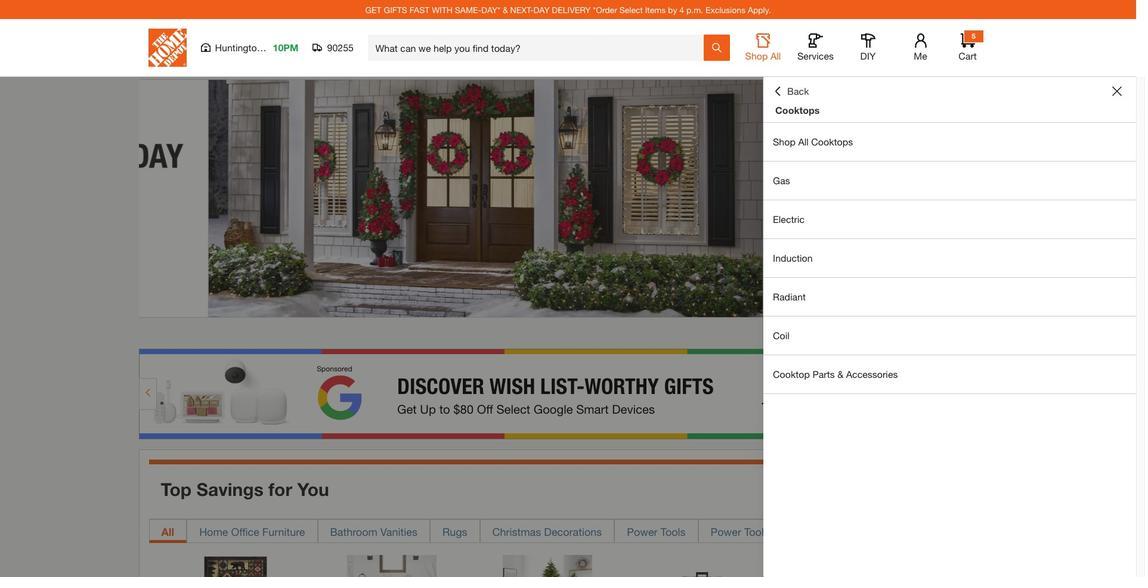 Task type: describe. For each thing, give the bounding box(es) containing it.
all for shop all
[[771, 50, 781, 61]]

power tool accessories
[[711, 525, 825, 538]]

cart
[[959, 50, 977, 61]]

buffalo bear brown/red 5 ft. x 7 ft. indoor area rug image
[[191, 555, 281, 577]]

parts
[[813, 369, 835, 380]]

*order
[[593, 4, 617, 15]]

huntington
[[215, 42, 262, 53]]

radiant
[[773, 291, 806, 302]]

induction link
[[764, 239, 1136, 277]]

coil
[[773, 330, 790, 341]]

diy
[[860, 50, 876, 61]]

shop all
[[745, 50, 781, 61]]

huntington park
[[215, 42, 284, 53]]

0 vertical spatial &
[[503, 4, 508, 15]]

tools
[[661, 525, 686, 538]]

savings
[[197, 479, 264, 500]]

christmas
[[492, 525, 541, 538]]

all for shop all cooktops
[[798, 136, 809, 147]]

accessories inside button
[[767, 525, 825, 538]]

cart 5
[[959, 32, 977, 61]]

m18 fuel 18-v lithium-ion brushless cordless hammer drill and impact driver combo kit (2-tool) with router image
[[659, 555, 749, 577]]

img for wrap up holiday decorating last-minute outdoor decor image
[[198, 79, 1057, 318]]

christmas decorations
[[492, 525, 602, 538]]

shop for shop all cooktops
[[773, 136, 796, 147]]

shop for shop all
[[745, 50, 768, 61]]

gifts
[[384, 4, 407, 15]]

vanities
[[380, 525, 417, 538]]

accessories inside menu
[[846, 369, 898, 380]]

10pm
[[273, 42, 299, 53]]

sonoma 48 in. w x 22 in. d x 34 in. h single sink bath vanity in almond latte with carrara marble top image
[[347, 555, 437, 577]]

electric
[[773, 214, 805, 225]]

with
[[432, 4, 453, 15]]

services
[[797, 50, 834, 61]]

home office furniture button
[[187, 519, 318, 543]]

90255
[[327, 42, 354, 53]]

home
[[199, 525, 228, 538]]

items
[[645, 4, 666, 15]]

exclusions
[[706, 4, 746, 15]]

power tools button
[[615, 519, 698, 543]]

shop all cooktops link
[[764, 123, 1136, 161]]

What can we help you find today? search field
[[375, 35, 703, 60]]

get
[[365, 4, 382, 15]]

cooktop
[[773, 369, 810, 380]]

delivery
[[552, 4, 591, 15]]

by
[[668, 4, 677, 15]]

tool
[[744, 525, 764, 538]]

the home depot logo image
[[148, 29, 186, 67]]

me
[[914, 50, 927, 61]]

top savings for you
[[161, 479, 329, 500]]



Task type: vqa. For each thing, say whether or not it's contained in the screenshot.
the DAY* at the left of page
yes



Task type: locate. For each thing, give the bounding box(es) containing it.
0 horizontal spatial shop
[[745, 50, 768, 61]]

1 vertical spatial cooktops
[[811, 136, 853, 147]]

1 vertical spatial all
[[798, 136, 809, 147]]

drawer close image
[[1112, 86, 1122, 96]]

2 power from the left
[[711, 525, 741, 538]]

office
[[231, 525, 259, 538]]

rugs
[[443, 525, 467, 538]]

services button
[[797, 33, 835, 62]]

shop down apply.
[[745, 50, 768, 61]]

p.m.
[[687, 4, 703, 15]]

top
[[161, 479, 192, 500]]

park
[[265, 42, 284, 53]]

1 horizontal spatial shop
[[773, 136, 796, 147]]

furniture
[[262, 525, 305, 538]]

5
[[972, 32, 976, 41]]

power for power tool accessories
[[711, 525, 741, 538]]

you
[[297, 479, 329, 500]]

cooktop parts & accessories
[[773, 369, 898, 380]]

shop up gas
[[773, 136, 796, 147]]

decorations
[[544, 525, 602, 538]]

4
[[680, 4, 684, 15]]

1 vertical spatial accessories
[[767, 525, 825, 538]]

induction
[[773, 252, 813, 264]]

radiant link
[[764, 278, 1136, 316]]

me button
[[902, 33, 940, 62]]

shop all cooktops
[[773, 136, 853, 147]]

accessories
[[846, 369, 898, 380], [767, 525, 825, 538]]

& inside cooktop parts & accessories link
[[838, 369, 844, 380]]

0 horizontal spatial &
[[503, 4, 508, 15]]

power left tools
[[627, 525, 658, 538]]

back button
[[773, 85, 809, 97]]

bathroom
[[330, 525, 378, 538]]

electric link
[[764, 200, 1136, 239]]

all up back button
[[771, 50, 781, 61]]

1 horizontal spatial &
[[838, 369, 844, 380]]

& right parts
[[838, 369, 844, 380]]

shop
[[745, 50, 768, 61], [773, 136, 796, 147]]

1 horizontal spatial accessories
[[846, 369, 898, 380]]

0 horizontal spatial power
[[627, 525, 658, 538]]

back
[[787, 85, 809, 97]]

bathroom vanities button
[[318, 519, 430, 543]]

for
[[268, 479, 292, 500]]

2 horizontal spatial all
[[798, 136, 809, 147]]

0 horizontal spatial accessories
[[767, 525, 825, 538]]

shop inside button
[[745, 50, 768, 61]]

cooktop parts & accessories link
[[764, 356, 1136, 394]]

2 vertical spatial all
[[161, 525, 174, 538]]

1 horizontal spatial power
[[711, 525, 741, 538]]

fast
[[410, 4, 430, 15]]

power tool accessories button
[[698, 519, 838, 543]]

1 horizontal spatial all
[[771, 50, 781, 61]]

1 vertical spatial shop
[[773, 136, 796, 147]]

feedback link image
[[1129, 202, 1145, 266]]

menu
[[764, 123, 1136, 394]]

christmas decorations button
[[480, 519, 615, 543]]

0 vertical spatial accessories
[[846, 369, 898, 380]]

0 vertical spatial all
[[771, 50, 781, 61]]

all down top
[[161, 525, 174, 538]]

all
[[771, 50, 781, 61], [798, 136, 809, 147], [161, 525, 174, 538]]

day*
[[481, 4, 500, 15]]

all button
[[149, 519, 187, 543]]

&
[[503, 4, 508, 15], [838, 369, 844, 380]]

bathroom vanities
[[330, 525, 417, 538]]

all down "back"
[[798, 136, 809, 147]]

coil link
[[764, 317, 1136, 355]]

power for power tools
[[627, 525, 658, 538]]

0 vertical spatial cooktops
[[775, 104, 820, 116]]

gas link
[[764, 162, 1136, 200]]

0 horizontal spatial all
[[161, 525, 174, 538]]

apply.
[[748, 4, 771, 15]]

get gifts fast with same-day* & next-day delivery *order select items by 4 p.m. exclusions apply.
[[365, 4, 771, 15]]

accessories right tool
[[767, 525, 825, 538]]

day
[[534, 4, 550, 15]]

power
[[627, 525, 658, 538], [711, 525, 741, 538]]

shop all button
[[744, 33, 782, 62]]

home office furniture
[[199, 525, 305, 538]]

1 vertical spatial &
[[838, 369, 844, 380]]

select
[[620, 4, 643, 15]]

gas
[[773, 175, 790, 186]]

& right day* at the left of the page
[[503, 4, 508, 15]]

cooktops inside menu
[[811, 136, 853, 147]]

accessories right parts
[[846, 369, 898, 380]]

power left tool
[[711, 525, 741, 538]]

menu containing shop all cooktops
[[764, 123, 1136, 394]]

90255 button
[[313, 42, 354, 54]]

6 ft. pre-lit green fir artificial christmas tree with 350 led lights 9 functional multi-color remote controller image
[[503, 555, 593, 577]]

1 power from the left
[[627, 525, 658, 538]]

next-
[[510, 4, 534, 15]]

power tools
[[627, 525, 686, 538]]

diy button
[[849, 33, 887, 62]]

rugs button
[[430, 519, 480, 543]]

img for put a bow on tool gifting up to 45% off select tools & tool accessories image
[[0, 79, 189, 318]]

0 vertical spatial shop
[[745, 50, 768, 61]]

same-
[[455, 4, 481, 15]]

cooktops
[[775, 104, 820, 116], [811, 136, 853, 147]]



